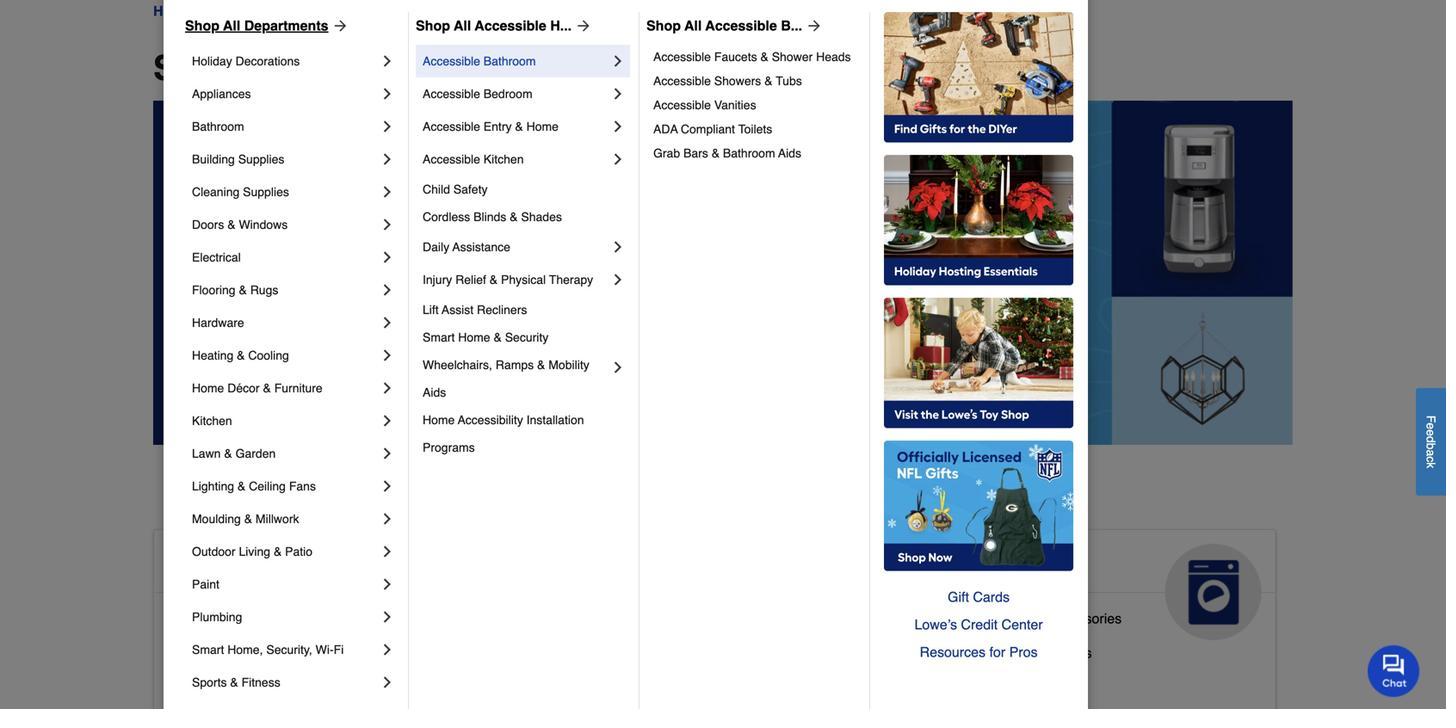 Task type: vqa. For each thing, say whether or not it's contained in the screenshot.
bottommost Kitchen
yes



Task type: locate. For each thing, give the bounding box(es) containing it.
chevron right image for sports & fitness
[[379, 674, 396, 691]]

heating
[[192, 349, 234, 363]]

appliance parts & accessories
[[935, 611, 1122, 627]]

accessible entry & home up accessible kitchen
[[423, 120, 559, 133]]

cleaning supplies link
[[192, 176, 379, 208]]

shop all accessible b... link
[[647, 15, 823, 36]]

1 horizontal spatial pet
[[663, 551, 700, 579]]

0 vertical spatial accessible bedroom
[[423, 87, 533, 101]]

resources for pros link
[[884, 639, 1074, 666]]

1 horizontal spatial arrow right image
[[572, 17, 593, 34]]

1 vertical spatial smart
[[192, 643, 224, 657]]

0 horizontal spatial shop
[[185, 18, 220, 34]]

appliances down holiday
[[192, 87, 251, 101]]

chevron right image for flooring & rugs
[[379, 282, 396, 299]]

2 e from the top
[[1425, 430, 1438, 436]]

1 vertical spatial appliances link
[[922, 530, 1276, 641]]

accessible bedroom link up sports & fitness
[[168, 641, 294, 676]]

accessible bathroom
[[423, 54, 536, 68], [168, 611, 297, 627]]

0 vertical spatial accessible bedroom link
[[423, 77, 610, 110]]

building
[[192, 152, 235, 166]]

1 vertical spatial aids
[[423, 386, 446, 400]]

accessible entry & home link
[[423, 110, 610, 143], [168, 676, 323, 710]]

bathroom down shop all accessible h... link
[[484, 54, 536, 68]]

0 horizontal spatial entry
[[238, 680, 270, 696]]

arrow right image
[[329, 17, 349, 34], [572, 17, 593, 34]]

aids down wheelchairs,
[[423, 386, 446, 400]]

0 vertical spatial bedroom
[[484, 87, 533, 101]]

b...
[[781, 18, 803, 34]]

& right décor
[[263, 381, 271, 395]]

accessible home
[[168, 551, 368, 579]]

aids inside the wheelchairs, ramps & mobility aids
[[423, 386, 446, 400]]

lighting & ceiling fans link
[[192, 470, 379, 503]]

1 vertical spatial accessible entry & home link
[[168, 676, 323, 710]]

child safety link
[[423, 176, 627, 203]]

1 shop from the left
[[185, 18, 220, 34]]

accessible entry & home down home, at the bottom left of page
[[168, 680, 323, 696]]

smart home & security
[[423, 331, 549, 344]]

safety
[[454, 183, 488, 196]]

wine
[[1011, 645, 1043, 661]]

1 vertical spatial furniture
[[683, 673, 738, 689]]

1 horizontal spatial aids
[[779, 146, 802, 160]]

f e e d b a c k button
[[1417, 388, 1447, 496]]

arrow right image for shop all accessible h...
[[572, 17, 593, 34]]

bathroom
[[484, 54, 536, 68], [192, 120, 244, 133], [723, 146, 776, 160], [238, 611, 297, 627]]

0 vertical spatial smart
[[423, 331, 455, 344]]

& right ramps
[[537, 358, 545, 372]]

arrow right image inside the 'shop all departments' link
[[329, 17, 349, 34]]

accessible home link
[[154, 530, 509, 641]]

pet beds, houses, & furniture
[[552, 673, 738, 689]]

installation
[[527, 413, 584, 427]]

bedroom up accessible kitchen link
[[484, 87, 533, 101]]

&
[[761, 50, 769, 64], [765, 74, 773, 88], [515, 120, 523, 133], [712, 146, 720, 160], [510, 210, 518, 224], [228, 218, 236, 232], [490, 273, 498, 287], [239, 283, 247, 297], [494, 331, 502, 344], [237, 349, 245, 363], [537, 358, 545, 372], [263, 381, 271, 395], [224, 447, 232, 461], [238, 480, 246, 493], [244, 512, 252, 526], [274, 545, 282, 559], [639, 551, 656, 579], [1036, 611, 1045, 627], [998, 645, 1007, 661], [670, 673, 679, 689], [230, 676, 238, 690], [274, 680, 283, 696]]

0 vertical spatial furniture
[[274, 381, 323, 395]]

chevron right image for electrical
[[379, 249, 396, 266]]

0 vertical spatial kitchen
[[484, 152, 524, 166]]

animal & pet care image
[[782, 544, 878, 641]]

& left pros
[[998, 645, 1007, 661]]

0 vertical spatial accessible entry & home
[[423, 120, 559, 133]]

& inside the wheelchairs, ramps & mobility aids
[[537, 358, 545, 372]]

1 vertical spatial accessible bedroom
[[168, 645, 294, 661]]

paint link
[[192, 568, 379, 601]]

building supplies link
[[192, 143, 379, 176]]

0 horizontal spatial accessible bedroom link
[[168, 641, 294, 676]]

chevron right image for daily assistance
[[610, 239, 627, 256]]

holiday decorations link
[[192, 45, 379, 77]]

accessible
[[475, 18, 547, 34], [706, 18, 777, 34], [654, 50, 711, 64], [423, 54, 480, 68], [654, 74, 711, 88], [423, 87, 480, 101], [654, 98, 711, 112], [423, 120, 480, 133], [423, 152, 480, 166], [168, 551, 294, 579], [168, 611, 234, 627], [168, 645, 234, 661], [168, 680, 234, 696]]

3 shop from the left
[[647, 18, 681, 34]]

1 vertical spatial pet
[[552, 673, 572, 689]]

supplies up cleaning supplies
[[238, 152, 285, 166]]

kitchen link
[[192, 405, 379, 437]]

chevron right image for home décor & furniture
[[379, 380, 396, 397]]

fi
[[334, 643, 344, 657]]

0 vertical spatial supplies
[[238, 152, 285, 166]]

ceiling
[[249, 480, 286, 493]]

outdoor living & patio
[[192, 545, 313, 559]]

0 horizontal spatial appliances
[[192, 87, 251, 101]]

furniture
[[274, 381, 323, 395], [683, 673, 738, 689]]

furniture up kitchen link
[[274, 381, 323, 395]]

& right animal
[[639, 551, 656, 579]]

arrow right image inside shop all accessible h... link
[[572, 17, 593, 34]]

2 shop from the left
[[416, 18, 450, 34]]

moulding & millwork
[[192, 512, 299, 526]]

smart home & security link
[[423, 324, 627, 351]]

chillers
[[1046, 645, 1092, 661]]

1 vertical spatial accessible bathroom
[[168, 611, 297, 627]]

& right lawn
[[224, 447, 232, 461]]

chevron right image
[[610, 85, 627, 102], [379, 118, 396, 135], [610, 151, 627, 168], [379, 183, 396, 201], [610, 239, 627, 256], [610, 271, 627, 288], [379, 314, 396, 332], [379, 347, 396, 364], [610, 359, 627, 376], [379, 412, 396, 430], [379, 445, 396, 462], [379, 478, 396, 495], [379, 543, 396, 561], [379, 609, 396, 626], [379, 642, 396, 659]]

fans
[[289, 480, 316, 493]]

& inside animal & pet care
[[639, 551, 656, 579]]

shop for shop all departments
[[185, 18, 220, 34]]

living
[[239, 545, 270, 559]]

& left patio
[[274, 545, 282, 559]]

e up d
[[1425, 423, 1438, 430]]

0 vertical spatial pet
[[663, 551, 700, 579]]

supplies up windows
[[243, 185, 289, 199]]

& left rugs
[[239, 283, 247, 297]]

0 horizontal spatial appliances link
[[192, 77, 379, 110]]

accessible bathroom inside 'link'
[[423, 54, 536, 68]]

chevron right image for accessible bathroom
[[610, 53, 627, 70]]

accessible entry & home link up accessible kitchen
[[423, 110, 610, 143]]

0 horizontal spatial smart
[[192, 643, 224, 657]]

2 horizontal spatial shop
[[647, 18, 681, 34]]

patio
[[285, 545, 313, 559]]

0 horizontal spatial accessible entry & home
[[168, 680, 323, 696]]

building supplies
[[192, 152, 285, 166]]

kitchen up child safety link
[[484, 152, 524, 166]]

all for shop all accessible h...
[[454, 18, 471, 34]]

accessible bedroom up accessible kitchen
[[423, 87, 533, 101]]

1 horizontal spatial accessible bedroom
[[423, 87, 533, 101]]

accessible bedroom for right accessible bedroom link
[[423, 87, 533, 101]]

shop all accessible h... link
[[416, 15, 593, 36]]

accessible bedroom link up accessible kitchen link
[[423, 77, 610, 110]]

accessible bathroom link down shop all accessible h... link
[[423, 45, 610, 77]]

departments for shop
[[244, 18, 329, 34]]

accessible kitchen
[[423, 152, 524, 166]]

1 horizontal spatial appliances
[[935, 551, 1064, 579]]

0 vertical spatial accessible bathroom
[[423, 54, 536, 68]]

1 horizontal spatial entry
[[484, 120, 512, 133]]

smart
[[423, 331, 455, 344], [192, 643, 224, 657]]

moulding
[[192, 512, 241, 526]]

1 vertical spatial accessible bedroom link
[[168, 641, 294, 676]]

1 arrow right image from the left
[[329, 17, 349, 34]]

grab bars & bathroom aids link
[[654, 141, 858, 165]]

bathroom up building
[[192, 120, 244, 133]]

& down recliners
[[494, 331, 502, 344]]

1 vertical spatial bedroom
[[238, 645, 294, 661]]

accessible bathroom down shop all accessible h...
[[423, 54, 536, 68]]

accessible bedroom up sports & fitness
[[168, 645, 294, 661]]

chevron right image for accessible entry & home
[[610, 118, 627, 135]]

visit the lowe's toy shop. image
[[884, 298, 1074, 429]]

shower
[[772, 50, 813, 64]]

& left cooling on the left of the page
[[237, 349, 245, 363]]

smart home, security, wi-fi link
[[192, 634, 379, 666]]

accessible entry & home link down home, at the bottom left of page
[[168, 676, 323, 710]]

2 vertical spatial supplies
[[613, 638, 666, 654]]

supplies
[[238, 152, 285, 166], [243, 185, 289, 199], [613, 638, 666, 654]]

home inside home accessibility installation programs
[[423, 413, 455, 427]]

physical
[[501, 273, 546, 287]]

kitchen up lawn
[[192, 414, 232, 428]]

accessible bathroom link
[[423, 45, 610, 77], [168, 607, 297, 641]]

faucets
[[715, 50, 757, 64]]

sports & fitness link
[[192, 666, 379, 699]]

0 vertical spatial accessible entry & home link
[[423, 110, 610, 143]]

furniture right houses,
[[683, 673, 738, 689]]

hardware link
[[192, 307, 379, 339]]

chevron right image for bathroom
[[379, 118, 396, 135]]

beverage
[[935, 645, 994, 661]]

home,
[[228, 643, 263, 657]]

chevron right image for paint
[[379, 576, 396, 593]]

lawn & garden
[[192, 447, 276, 461]]

appliances link down decorations
[[192, 77, 379, 110]]

& left ceiling
[[238, 480, 246, 493]]

home décor & furniture
[[192, 381, 323, 395]]

appliances link
[[192, 77, 379, 110], [922, 530, 1276, 641]]

care
[[552, 579, 605, 606]]

& right blinds
[[510, 210, 518, 224]]

& right sports
[[230, 676, 238, 690]]

1 horizontal spatial kitchen
[[484, 152, 524, 166]]

1 horizontal spatial shop
[[416, 18, 450, 34]]

appliances link up chillers
[[922, 530, 1276, 641]]

& left millwork in the left bottom of the page
[[244, 512, 252, 526]]

animal & pet care
[[552, 551, 700, 606]]

smart down lift
[[423, 331, 455, 344]]

smart up sports
[[192, 643, 224, 657]]

houses,
[[615, 673, 666, 689]]

accessible bathroom link up home, at the bottom left of page
[[168, 607, 297, 641]]

0 horizontal spatial aids
[[423, 386, 446, 400]]

0 horizontal spatial arrow right image
[[329, 17, 349, 34]]

1 horizontal spatial smart
[[423, 331, 455, 344]]

1 horizontal spatial bedroom
[[484, 87, 533, 101]]

accessible home image
[[398, 544, 495, 641]]

assistance
[[453, 240, 511, 254]]

1 horizontal spatial accessible bathroom
[[423, 54, 536, 68]]

bedroom
[[484, 87, 533, 101], [238, 645, 294, 661]]

0 horizontal spatial pet
[[552, 673, 572, 689]]

accessible bathroom up home, at the bottom left of page
[[168, 611, 297, 627]]

smart for smart home, security, wi-fi
[[192, 643, 224, 657]]

aids down ada compliant toilets link
[[779, 146, 802, 160]]

entry down home, at the bottom left of page
[[238, 680, 270, 696]]

entry up accessible kitchen link
[[484, 120, 512, 133]]

chevron right image for lawn & garden
[[379, 445, 396, 462]]

0 horizontal spatial accessible bedroom
[[168, 645, 294, 661]]

accessible bedroom link
[[423, 77, 610, 110], [168, 641, 294, 676]]

1 horizontal spatial accessible bedroom link
[[423, 77, 610, 110]]

smart for smart home & security
[[423, 331, 455, 344]]

electrical
[[192, 251, 241, 264]]

heating & cooling
[[192, 349, 289, 363]]

electrical link
[[192, 241, 379, 274]]

0 horizontal spatial bedroom
[[238, 645, 294, 661]]

& right relief on the left top
[[490, 273, 498, 287]]

e
[[1425, 423, 1438, 430], [1425, 430, 1438, 436]]

pet
[[663, 551, 700, 579], [552, 673, 572, 689]]

arrow right image
[[803, 17, 823, 34]]

0 vertical spatial accessible bathroom link
[[423, 45, 610, 77]]

supplies up houses,
[[613, 638, 666, 654]]

chevron right image
[[379, 53, 396, 70], [610, 53, 627, 70], [379, 85, 396, 102], [610, 118, 627, 135], [379, 151, 396, 168], [379, 216, 396, 233], [379, 249, 396, 266], [379, 282, 396, 299], [379, 380, 396, 397], [379, 511, 396, 528], [379, 576, 396, 593], [379, 674, 396, 691]]

entry
[[484, 120, 512, 133], [238, 680, 270, 696]]

cards
[[973, 589, 1010, 605]]

0 horizontal spatial accessible bathroom link
[[168, 607, 297, 641]]

shop
[[185, 18, 220, 34], [416, 18, 450, 34], [647, 18, 681, 34]]

2 arrow right image from the left
[[572, 17, 593, 34]]

e up b
[[1425, 430, 1438, 436]]

0 vertical spatial aids
[[779, 146, 802, 160]]

hardware
[[192, 316, 244, 330]]

all
[[223, 18, 241, 34], [454, 18, 471, 34], [685, 18, 702, 34], [248, 48, 292, 88]]

accessible vanities
[[654, 98, 757, 112]]

appliances up cards at bottom
[[935, 551, 1064, 579]]

flooring
[[192, 283, 236, 297]]

accessible bathroom for the bottom accessible bathroom 'link'
[[168, 611, 297, 627]]

& right houses,
[[670, 673, 679, 689]]

chevron right image for doors & windows
[[379, 216, 396, 233]]

0 horizontal spatial kitchen
[[192, 414, 232, 428]]

0 horizontal spatial accessible bathroom
[[168, 611, 297, 627]]

plumbing link
[[192, 601, 379, 634]]

accessible showers & tubs
[[654, 74, 802, 88]]

accessible bedroom inside accessible bedroom link
[[423, 87, 533, 101]]

appliance
[[935, 611, 996, 627]]

chat invite button image
[[1368, 645, 1421, 698]]

& right parts at bottom right
[[1036, 611, 1045, 627]]

garden
[[236, 447, 276, 461]]

1 vertical spatial supplies
[[243, 185, 289, 199]]

lift
[[423, 303, 439, 317]]

departments
[[207, 3, 285, 19], [244, 18, 329, 34], [301, 48, 512, 88]]

bedroom up fitness
[[238, 645, 294, 661]]

0 vertical spatial appliances link
[[192, 77, 379, 110]]



Task type: describe. For each thing, give the bounding box(es) containing it.
1 horizontal spatial furniture
[[683, 673, 738, 689]]

aids for wheelchairs, ramps & mobility aids
[[423, 386, 446, 400]]

cordless
[[423, 210, 470, 224]]

all for shop all accessible b...
[[685, 18, 702, 34]]

chevron right image for injury relief & physical therapy
[[610, 271, 627, 288]]

toilets
[[739, 122, 773, 136]]

wheelchairs, ramps & mobility aids
[[423, 358, 593, 400]]

officially licensed n f l gifts. shop now. image
[[884, 441, 1074, 572]]

f e e d b a c k
[[1425, 416, 1438, 468]]

home décor & furniture link
[[192, 372, 379, 405]]

0 horizontal spatial furniture
[[274, 381, 323, 395]]

0 vertical spatial entry
[[484, 120, 512, 133]]

millwork
[[256, 512, 299, 526]]

home link
[[153, 1, 192, 22]]

sports
[[192, 676, 227, 690]]

grab bars & bathroom aids
[[654, 146, 802, 160]]

ada
[[654, 122, 678, 136]]

1 horizontal spatial appliances link
[[922, 530, 1276, 641]]

cooling
[[248, 349, 289, 363]]

0 horizontal spatial accessible entry & home link
[[168, 676, 323, 710]]

gift cards
[[948, 589, 1010, 605]]

animal
[[552, 551, 632, 579]]

flooring & rugs
[[192, 283, 278, 297]]

a
[[1425, 450, 1438, 456]]

center
[[1002, 617, 1043, 633]]

enjoy savings year-round. no matter what you're shopping for, find what you need at a great price. image
[[153, 101, 1293, 445]]

programs
[[423, 441, 475, 455]]

flooring & rugs link
[[192, 274, 379, 307]]

tubs
[[776, 74, 802, 88]]

cordless blinds & shades
[[423, 210, 562, 224]]

f
[[1425, 416, 1438, 423]]

chevron right image for appliances
[[379, 85, 396, 102]]

ada compliant toilets
[[654, 122, 773, 136]]

supplies for building supplies
[[238, 152, 285, 166]]

chevron right image for smart home, security, wi-fi
[[379, 642, 396, 659]]

& right bars
[[712, 146, 720, 160]]

& left tubs
[[765, 74, 773, 88]]

rugs
[[250, 283, 278, 297]]

& up accessible showers & tubs link
[[761, 50, 769, 64]]

chevron right image for holiday decorations
[[379, 53, 396, 70]]

1 vertical spatial appliances
[[935, 551, 1064, 579]]

all for shop all departments
[[223, 18, 241, 34]]

beds,
[[576, 673, 611, 689]]

chevron right image for accessible kitchen
[[610, 151, 627, 168]]

holiday decorations
[[192, 54, 300, 68]]

cleaning
[[192, 185, 240, 199]]

cordless blinds & shades link
[[423, 203, 627, 231]]

therapy
[[549, 273, 593, 287]]

c
[[1425, 456, 1438, 462]]

injury
[[423, 273, 452, 287]]

bathroom link
[[192, 110, 379, 143]]

injury relief & physical therapy link
[[423, 263, 610, 296]]

lawn & garden link
[[192, 437, 379, 470]]

accessible showers & tubs link
[[654, 69, 858, 93]]

beverage & wine chillers link
[[935, 641, 1092, 676]]

& inside "link"
[[238, 480, 246, 493]]

departments link
[[207, 1, 285, 22]]

1 vertical spatial entry
[[238, 680, 270, 696]]

chevron right image for building supplies
[[379, 151, 396, 168]]

animal & pet care link
[[538, 530, 892, 641]]

home accessibility installation programs
[[423, 413, 588, 455]]

fitness
[[242, 676, 280, 690]]

outdoor
[[192, 545, 236, 559]]

shop for shop all accessible h...
[[416, 18, 450, 34]]

grab
[[654, 146, 680, 160]]

h...
[[550, 18, 572, 34]]

arrow right image for shop all departments
[[329, 17, 349, 34]]

child safety
[[423, 183, 488, 196]]

1 horizontal spatial accessible bathroom link
[[423, 45, 610, 77]]

supplies for cleaning supplies
[[243, 185, 289, 199]]

chevron right image for wheelchairs, ramps & mobility aids
[[610, 359, 627, 376]]

chevron right image for accessible bedroom
[[610, 85, 627, 102]]

wheelchairs,
[[423, 358, 492, 372]]

chevron right image for outdoor living & patio
[[379, 543, 396, 561]]

lowe's credit center link
[[884, 611, 1074, 639]]

& up accessible kitchen link
[[515, 120, 523, 133]]

bathroom up smart home, security, wi-fi
[[238, 611, 297, 627]]

paint
[[192, 578, 220, 592]]

outdoor living & patio link
[[192, 536, 379, 568]]

accessible bathroom for rightmost accessible bathroom 'link'
[[423, 54, 536, 68]]

for
[[990, 645, 1006, 660]]

find gifts for the diyer. image
[[884, 12, 1074, 143]]

gift
[[948, 589, 970, 605]]

accessibility
[[458, 413, 523, 427]]

accessible bedroom for the bottommost accessible bedroom link
[[168, 645, 294, 661]]

injury relief & physical therapy
[[423, 273, 593, 287]]

chevron right image for lighting & ceiling fans
[[379, 478, 396, 495]]

k
[[1425, 462, 1438, 468]]

aids for grab bars & bathroom aids
[[779, 146, 802, 160]]

bars
[[684, 146, 709, 160]]

& right doors
[[228, 218, 236, 232]]

doors
[[192, 218, 224, 232]]

lawn
[[192, 447, 221, 461]]

pet inside animal & pet care
[[663, 551, 700, 579]]

1 vertical spatial accessible bathroom link
[[168, 607, 297, 641]]

décor
[[228, 381, 260, 395]]

chevron right image for plumbing
[[379, 609, 396, 626]]

security
[[505, 331, 549, 344]]

holiday hosting essentials. image
[[884, 155, 1074, 286]]

0 vertical spatial appliances
[[192, 87, 251, 101]]

credit
[[961, 617, 998, 633]]

chevron right image for hardware
[[379, 314, 396, 332]]

doors & windows
[[192, 218, 288, 232]]

vanities
[[715, 98, 757, 112]]

shop for shop all accessible b...
[[647, 18, 681, 34]]

heating & cooling link
[[192, 339, 379, 372]]

gift cards link
[[884, 584, 1074, 611]]

departments for shop
[[301, 48, 512, 88]]

lighting
[[192, 480, 234, 493]]

resources
[[920, 645, 986, 660]]

1 vertical spatial accessible entry & home
[[168, 680, 323, 696]]

lowe's
[[915, 617, 958, 633]]

home accessibility installation programs link
[[423, 406, 627, 462]]

1 vertical spatial kitchen
[[192, 414, 232, 428]]

chevron right image for cleaning supplies
[[379, 183, 396, 201]]

shop all departments
[[185, 18, 329, 34]]

supplies for livestock supplies
[[613, 638, 666, 654]]

moulding & millwork link
[[192, 503, 379, 536]]

ada compliant toilets link
[[654, 117, 858, 141]]

compliant
[[681, 122, 735, 136]]

chevron right image for heating & cooling
[[379, 347, 396, 364]]

recliners
[[477, 303, 527, 317]]

bathroom down toilets
[[723, 146, 776, 160]]

chevron right image for moulding & millwork
[[379, 511, 396, 528]]

1 horizontal spatial accessible entry & home
[[423, 120, 559, 133]]

livestock supplies link
[[552, 635, 666, 669]]

1 e from the top
[[1425, 423, 1438, 430]]

cleaning supplies
[[192, 185, 289, 199]]

windows
[[239, 218, 288, 232]]

chevron right image for kitchen
[[379, 412, 396, 430]]

appliances image
[[1166, 544, 1262, 641]]

1 horizontal spatial accessible entry & home link
[[423, 110, 610, 143]]

beverage & wine chillers
[[935, 645, 1092, 661]]

& down smart home, security, wi-fi link
[[274, 680, 283, 696]]



